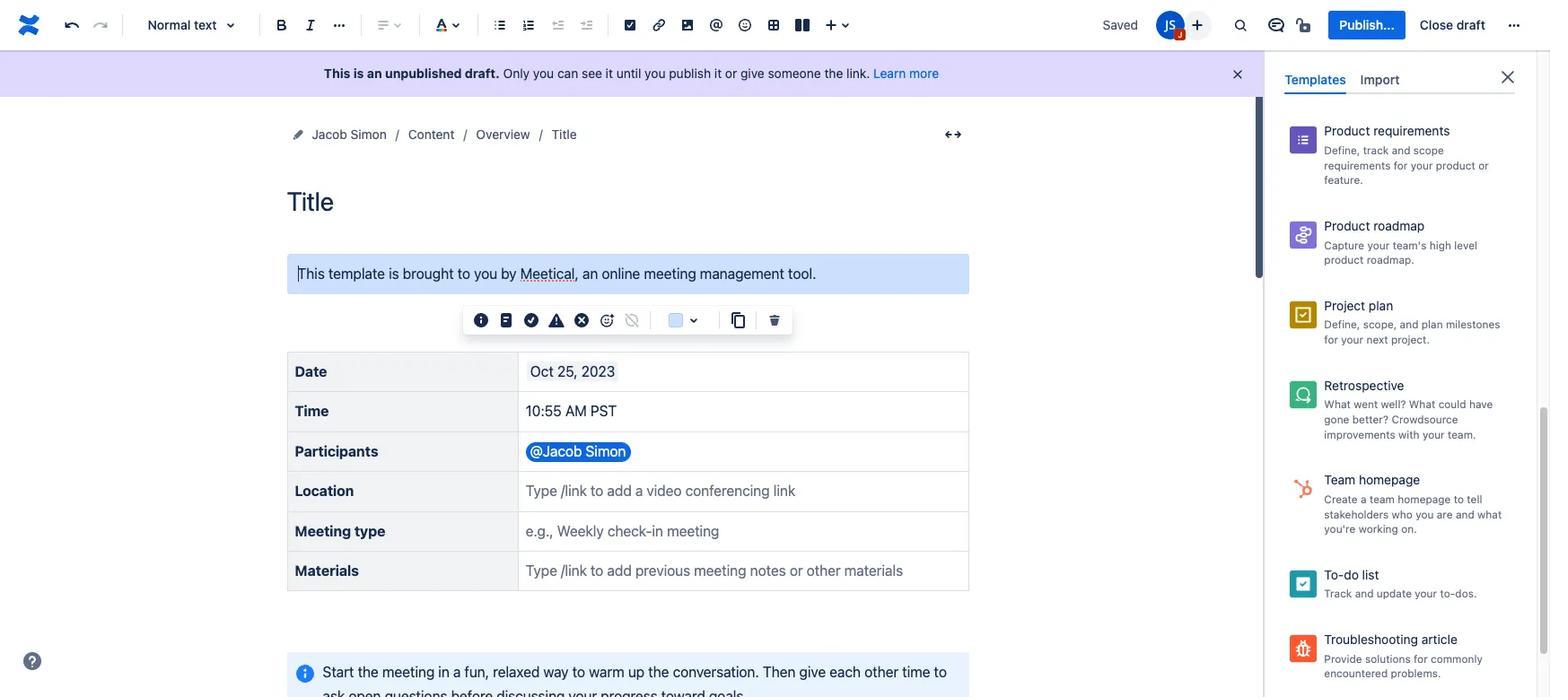 Task type: describe. For each thing, give the bounding box(es) containing it.
only
[[503, 66, 530, 81]]

type
[[354, 523, 386, 539]]

oct
[[530, 363, 554, 380]]

product for product roadmap
[[1325, 218, 1371, 233]]

start
[[323, 664, 354, 680]]

set
[[1325, 49, 1342, 62]]

mention image
[[706, 14, 727, 36]]

product requirements define, track and scope requirements for your product or feature.
[[1325, 123, 1489, 187]]

content
[[408, 127, 455, 142]]

1 vertical spatial requirements
[[1325, 159, 1391, 172]]

set meeting agendas, take notes, and share action items with your team. button
[[1281, 22, 1519, 103]]

0 vertical spatial homepage
[[1359, 473, 1421, 488]]

1 horizontal spatial plan
[[1422, 318, 1443, 332]]

copy image
[[727, 310, 749, 331]]

this template is brought to you by meetical, an online meeting management tool.
[[298, 266, 817, 282]]

bullet list ⌘⇧8 image
[[489, 14, 511, 36]]

dos.
[[1456, 588, 1477, 601]]

do
[[1344, 567, 1359, 583]]

what
[[1478, 508, 1502, 521]]

in
[[438, 664, 450, 680]]

1 what from the left
[[1325, 398, 1351, 412]]

time
[[295, 403, 329, 420]]

project plan define, scope, and plan milestones for your next project.
[[1325, 298, 1501, 347]]

problems.
[[1391, 667, 1442, 681]]

help image
[[22, 651, 43, 673]]

see
[[582, 66, 602, 81]]

to-
[[1325, 567, 1344, 583]]

high
[[1430, 238, 1452, 252]]

you right until on the left top
[[645, 66, 666, 81]]

indent tab image
[[576, 14, 597, 36]]

more
[[910, 66, 939, 81]]

discussing
[[497, 689, 565, 698]]

relaxed
[[493, 664, 540, 680]]

next
[[1367, 333, 1389, 347]]

warm
[[589, 664, 625, 680]]

to-do list track and update your to-dos.
[[1325, 567, 1477, 601]]

your inside retrospective what went well? what could have gone better? crowdsource improvements with your team.
[[1423, 428, 1445, 441]]

for inside troubleshooting article provide solutions for commonly encountered problems.
[[1414, 652, 1428, 666]]

unpublished
[[385, 66, 462, 81]]

project.
[[1392, 333, 1430, 347]]

1 it from the left
[[606, 66, 613, 81]]

italic ⌘i image
[[300, 14, 321, 36]]

team. inside retrospective what went well? what could have gone better? crowdsource improvements with your team.
[[1448, 428, 1477, 441]]

error image
[[571, 310, 593, 331]]

product inside product roadmap capture your team's high level product roadmap.
[[1325, 253, 1364, 267]]

set meeting agendas, take notes, and share action items with your team.
[[1325, 49, 1493, 92]]

learn more link
[[874, 66, 939, 81]]

to right time
[[934, 664, 947, 680]]

@jacob simon
[[530, 443, 626, 459]]

layouts image
[[792, 14, 813, 36]]

0 horizontal spatial or
[[725, 66, 737, 81]]

action
[[1377, 64, 1408, 77]]

agendas,
[[1388, 49, 1434, 62]]

to-
[[1441, 588, 1456, 601]]

tell
[[1467, 493, 1483, 506]]

you're
[[1325, 523, 1356, 536]]

on.
[[1402, 523, 1417, 536]]

or inside product requirements define, track and scope requirements for your product or feature.
[[1479, 159, 1489, 172]]

0 horizontal spatial give
[[741, 66, 765, 81]]

questions
[[385, 689, 448, 698]]

2 it from the left
[[715, 66, 722, 81]]

more image
[[1504, 14, 1525, 36]]

to inside "team homepage create a team homepage to tell stakeholders who you are and what you're working on."
[[1454, 493, 1464, 506]]

note image
[[496, 310, 517, 331]]

for for product
[[1394, 159, 1408, 172]]

outdent ⇧tab image
[[547, 14, 568, 36]]

normal text button
[[130, 5, 252, 45]]

is inside main content area, start typing to enter text. text box
[[389, 266, 399, 282]]

make page full-width image
[[942, 124, 964, 145]]

and inside set meeting agendas, take notes, and share action items with your team.
[[1325, 64, 1343, 77]]

retrospective what went well? what could have gone better? crowdsource improvements with your team.
[[1325, 378, 1493, 441]]

product roadmap capture your team's high level product roadmap.
[[1325, 218, 1478, 267]]

a inside start the meeting in a fun, relaxed way to warm up the conversation. then give each other time to ask open questions before discussing your progress toward goals.
[[453, 664, 461, 680]]

close
[[1420, 17, 1454, 32]]

meeting
[[295, 523, 351, 539]]

feature.
[[1325, 174, 1364, 187]]

import
[[1361, 72, 1400, 87]]

move this page image
[[290, 127, 305, 142]]

overview link
[[476, 124, 530, 145]]

tab list containing templates
[[1278, 65, 1523, 94]]

share
[[1346, 64, 1374, 77]]

normal text
[[148, 17, 217, 32]]

create
[[1325, 493, 1358, 506]]

give inside start the meeting in a fun, relaxed way to warm up the conversation. then give each other time to ask open questions before discussing your progress toward goals.
[[800, 664, 826, 680]]

to right brought at left top
[[458, 266, 470, 282]]

jacob simon image
[[1157, 11, 1186, 40]]

other
[[865, 664, 899, 680]]

normal
[[148, 17, 191, 32]]

improvements
[[1325, 428, 1396, 441]]

could
[[1439, 398, 1467, 412]]

have
[[1470, 398, 1493, 412]]

way
[[544, 664, 569, 680]]

close draft button
[[1410, 11, 1497, 40]]

retrospective
[[1325, 378, 1405, 393]]

oct 25, 2023
[[530, 363, 615, 380]]

product for product requirements
[[1325, 123, 1371, 139]]

someone
[[768, 66, 821, 81]]

team's
[[1393, 238, 1427, 252]]

ask
[[323, 689, 345, 698]]

find and replace image
[[1230, 14, 1252, 36]]

well?
[[1381, 398, 1407, 412]]

milestones
[[1446, 318, 1501, 332]]

your inside product roadmap capture your team's high level product roadmap.
[[1368, 238, 1390, 252]]

success image
[[521, 310, 542, 331]]

remove image
[[764, 310, 786, 331]]

working
[[1359, 523, 1399, 536]]

table image
[[763, 14, 785, 36]]

better?
[[1353, 413, 1389, 426]]

template
[[329, 266, 385, 282]]

and for project plan
[[1400, 318, 1419, 332]]

project
[[1325, 298, 1366, 313]]

you inside main content area, start typing to enter text. text box
[[474, 266, 497, 282]]

start the meeting in a fun, relaxed way to warm up the conversation. then give each other time to ask open questions before discussing your progress toward goals.
[[323, 664, 951, 698]]

encountered
[[1325, 667, 1388, 681]]

take
[[1437, 49, 1459, 62]]

fun,
[[465, 664, 489, 680]]

content link
[[408, 124, 455, 145]]



Task type: locate. For each thing, give the bounding box(es) containing it.
publish... button
[[1329, 11, 1406, 40]]

simon for jacob simon
[[351, 127, 387, 142]]

product up capture
[[1325, 218, 1371, 233]]

what up gone
[[1325, 398, 1351, 412]]

0 vertical spatial plan
[[1369, 298, 1394, 313]]

you left by
[[474, 266, 497, 282]]

10:55
[[526, 403, 562, 420]]

product
[[1325, 123, 1371, 139], [1325, 218, 1371, 233]]

1 vertical spatial product
[[1325, 253, 1364, 267]]

meeting inside start the meeting in a fun, relaxed way to warm up the conversation. then give each other time to ask open questions before discussing your progress toward goals.
[[382, 664, 435, 680]]

this left template
[[298, 266, 325, 282]]

1 vertical spatial for
[[1325, 333, 1339, 347]]

team. inside set meeting agendas, take notes, and share action items with your team.
[[1325, 79, 1353, 92]]

0 vertical spatial team.
[[1325, 79, 1353, 92]]

with inside retrospective what went well? what could have gone better? crowdsource improvements with your team.
[[1399, 428, 1420, 441]]

0 vertical spatial meeting
[[1345, 49, 1385, 62]]

plan up scope,
[[1369, 298, 1394, 313]]

your inside to-do list track and update your to-dos.
[[1415, 588, 1438, 601]]

to right way
[[573, 664, 585, 680]]

meeting type
[[295, 523, 386, 539]]

0 vertical spatial is
[[354, 66, 364, 81]]

before
[[451, 689, 493, 698]]

this for this is an unpublished draft. only you can see it until you publish it or give someone the link. learn more
[[324, 66, 350, 81]]

0 horizontal spatial the
[[358, 664, 379, 680]]

product down capture
[[1325, 253, 1364, 267]]

0 vertical spatial product
[[1325, 123, 1371, 139]]

1 horizontal spatial for
[[1394, 159, 1408, 172]]

a up 'stakeholders'
[[1361, 493, 1367, 506]]

dismiss image
[[1231, 67, 1245, 82]]

0 horizontal spatial for
[[1325, 333, 1339, 347]]

jacob simon
[[312, 127, 387, 142]]

0 horizontal spatial an
[[367, 66, 382, 81]]

1 horizontal spatial or
[[1479, 159, 1489, 172]]

your down notes,
[[1466, 64, 1488, 77]]

tab list
[[1278, 65, 1523, 94]]

jacob
[[312, 127, 347, 142]]

1 vertical spatial homepage
[[1398, 493, 1451, 506]]

solutions
[[1366, 652, 1411, 666]]

capture
[[1325, 238, 1365, 252]]

confluence image
[[14, 11, 43, 40], [14, 11, 43, 40]]

panel info image
[[294, 663, 316, 685]]

1 horizontal spatial meeting
[[644, 266, 696, 282]]

product inside product roadmap capture your team's high level product roadmap.
[[1325, 218, 1371, 233]]

0 vertical spatial simon
[[351, 127, 387, 142]]

product down the scope
[[1436, 159, 1476, 172]]

0 horizontal spatial plan
[[1369, 298, 1394, 313]]

1 vertical spatial or
[[1479, 159, 1489, 172]]

meeting
[[1345, 49, 1385, 62], [644, 266, 696, 282], [382, 664, 435, 680]]

0 vertical spatial this
[[324, 66, 350, 81]]

2023
[[581, 363, 615, 380]]

for up 'problems.'
[[1414, 652, 1428, 666]]

team. down could
[[1448, 428, 1477, 441]]

toward
[[661, 689, 706, 698]]

0 horizontal spatial a
[[453, 664, 461, 680]]

define, up "feature."
[[1325, 144, 1361, 157]]

publish...
[[1340, 17, 1395, 32]]

your inside product requirements define, track and scope requirements for your product or feature.
[[1411, 159, 1433, 172]]

team homepage create a team homepage to tell stakeholders who you are and what you're working on.
[[1325, 473, 1502, 536]]

1 horizontal spatial team.
[[1448, 428, 1477, 441]]

your down "crowdsource"
[[1423, 428, 1445, 441]]

editor add emoji image
[[596, 310, 618, 331]]

1 product from the top
[[1325, 123, 1371, 139]]

1 horizontal spatial what
[[1410, 398, 1436, 412]]

homepage up are
[[1398, 493, 1451, 506]]

the
[[825, 66, 843, 81], [358, 664, 379, 680], [648, 664, 669, 680]]

for for project
[[1325, 333, 1339, 347]]

this down more formatting 'icon' in the left top of the page
[[324, 66, 350, 81]]

for inside "project plan define, scope, and plan milestones for your next project."
[[1325, 333, 1339, 347]]

1 horizontal spatial simon
[[586, 443, 626, 459]]

for inside product requirements define, track and scope requirements for your product or feature.
[[1394, 159, 1408, 172]]

0 vertical spatial an
[[367, 66, 382, 81]]

0 horizontal spatial with
[[1399, 428, 1420, 441]]

scope
[[1414, 144, 1445, 157]]

for up roadmap
[[1394, 159, 1408, 172]]

it
[[606, 66, 613, 81], [715, 66, 722, 81]]

simon down pst
[[586, 443, 626, 459]]

text
[[194, 17, 217, 32]]

online
[[602, 266, 640, 282]]

invite to edit image
[[1187, 14, 1209, 35]]

0 vertical spatial give
[[741, 66, 765, 81]]

0 horizontal spatial team.
[[1325, 79, 1353, 92]]

1 horizontal spatial the
[[648, 664, 669, 680]]

requirements
[[1374, 123, 1450, 139], [1325, 159, 1391, 172]]

conversation.
[[673, 664, 759, 680]]

and inside to-do list track and update your to-dos.
[[1355, 588, 1374, 601]]

and down set
[[1325, 64, 1343, 77]]

items
[[1411, 64, 1439, 77]]

article
[[1422, 632, 1458, 647]]

and for to-do list
[[1355, 588, 1374, 601]]

0 vertical spatial a
[[1361, 493, 1367, 506]]

0 vertical spatial define,
[[1325, 144, 1361, 157]]

crowdsource
[[1392, 413, 1459, 426]]

roadmap.
[[1367, 253, 1415, 267]]

no restrictions image
[[1295, 14, 1317, 36]]

2 vertical spatial for
[[1414, 652, 1428, 666]]

plan
[[1369, 298, 1394, 313], [1422, 318, 1443, 332]]

notes,
[[1462, 49, 1493, 62]]

0 vertical spatial or
[[725, 66, 737, 81]]

close draft
[[1420, 17, 1486, 32]]

warning image
[[546, 310, 567, 331]]

is left brought at left top
[[389, 266, 399, 282]]

0 horizontal spatial simon
[[351, 127, 387, 142]]

a inside "team homepage create a team homepage to tell stakeholders who you are and what you're working on."
[[1361, 493, 1367, 506]]

goals.
[[709, 689, 748, 698]]

1 horizontal spatial an
[[583, 266, 598, 282]]

management
[[700, 266, 785, 282]]

2 horizontal spatial meeting
[[1345, 49, 1385, 62]]

meeting up the questions
[[382, 664, 435, 680]]

action item image
[[620, 14, 641, 36]]

commonly
[[1431, 652, 1483, 666]]

for down project
[[1325, 333, 1339, 347]]

each
[[830, 664, 861, 680]]

an inside main content area, start typing to enter text. text box
[[583, 266, 598, 282]]

and for product requirements
[[1392, 144, 1411, 157]]

define, for project plan
[[1325, 318, 1361, 332]]

it right the "publish"
[[715, 66, 722, 81]]

your inside "project plan define, scope, and plan milestones for your next project."
[[1342, 333, 1364, 347]]

to left tell
[[1454, 493, 1464, 506]]

0 horizontal spatial product
[[1325, 253, 1364, 267]]

2 vertical spatial meeting
[[382, 664, 435, 680]]

2 horizontal spatial the
[[825, 66, 843, 81]]

1 vertical spatial with
[[1399, 428, 1420, 441]]

1 vertical spatial an
[[583, 266, 598, 282]]

simon inside main content area, start typing to enter text. text box
[[586, 443, 626, 459]]

product inside product requirements define, track and scope requirements for your product or feature.
[[1436, 159, 1476, 172]]

your
[[1466, 64, 1488, 77], [1411, 159, 1433, 172], [1368, 238, 1390, 252], [1342, 333, 1364, 347], [1423, 428, 1445, 441], [1415, 588, 1438, 601], [569, 689, 597, 698]]

Main content area, start typing to enter text. text field
[[276, 254, 980, 698]]

1 vertical spatial is
[[389, 266, 399, 282]]

your left 'to-'
[[1415, 588, 1438, 601]]

saved
[[1103, 17, 1139, 32]]

this
[[324, 66, 350, 81], [298, 266, 325, 282]]

title link
[[552, 124, 577, 145]]

meeting right online
[[644, 266, 696, 282]]

your inside start the meeting in a fun, relaxed way to warm up the conversation. then give each other time to ask open questions before discussing your progress toward goals.
[[569, 689, 597, 698]]

simon inside jacob simon link
[[351, 127, 387, 142]]

10:55 am pst
[[526, 403, 617, 420]]

draft
[[1457, 17, 1486, 32]]

0 vertical spatial requirements
[[1374, 123, 1450, 139]]

add image, video, or file image
[[677, 14, 699, 36]]

product up 'track'
[[1325, 123, 1371, 139]]

give left someone
[[741, 66, 765, 81]]

then
[[763, 664, 796, 680]]

0 horizontal spatial is
[[354, 66, 364, 81]]

the up the open
[[358, 664, 379, 680]]

background color image
[[683, 310, 705, 331]]

with inside set meeting agendas, take notes, and share action items with your team.
[[1442, 64, 1463, 77]]

1 horizontal spatial product
[[1436, 159, 1476, 172]]

0 horizontal spatial meeting
[[382, 664, 435, 680]]

team
[[1325, 473, 1356, 488]]

with down "crowdsource"
[[1399, 428, 1420, 441]]

who
[[1392, 508, 1413, 521]]

and up project.
[[1400, 318, 1419, 332]]

2 what from the left
[[1410, 398, 1436, 412]]

define, for product requirements
[[1325, 144, 1361, 157]]

redo ⌘⇧z image
[[90, 14, 111, 36]]

your up roadmap.
[[1368, 238, 1390, 252]]

stakeholders
[[1325, 508, 1389, 521]]

give left each
[[800, 664, 826, 680]]

list
[[1363, 567, 1379, 583]]

meeting up share
[[1345, 49, 1385, 62]]

numbered list ⌘⇧7 image
[[518, 14, 540, 36]]

team. down share
[[1325, 79, 1353, 92]]

and
[[1325, 64, 1343, 77], [1392, 144, 1411, 157], [1400, 318, 1419, 332], [1456, 508, 1475, 521], [1355, 588, 1374, 601]]

an left unpublished
[[367, 66, 382, 81]]

simon
[[351, 127, 387, 142], [586, 443, 626, 459]]

define, inside product requirements define, track and scope requirements for your product or feature.
[[1325, 144, 1361, 157]]

and right 'track'
[[1392, 144, 1411, 157]]

requirements up "feature."
[[1325, 159, 1391, 172]]

participants
[[295, 443, 378, 459]]

1 vertical spatial this
[[298, 266, 325, 282]]

1 vertical spatial define,
[[1325, 318, 1361, 332]]

troubleshooting article provide solutions for commonly encountered problems.
[[1325, 632, 1483, 681]]

templates
[[1285, 72, 1346, 87]]

your down the scope
[[1411, 159, 1433, 172]]

homepage up 'team'
[[1359, 473, 1421, 488]]

what up "crowdsource"
[[1410, 398, 1436, 412]]

2 define, from the top
[[1325, 318, 1361, 332]]

emoji image
[[734, 14, 756, 36]]

close templates and import image
[[1498, 66, 1519, 88]]

materials
[[295, 563, 359, 579]]

comment icon image
[[1266, 14, 1288, 36]]

info image
[[470, 310, 492, 331]]

and inside "project plan define, scope, and plan milestones for your next project."
[[1400, 318, 1419, 332]]

homepage
[[1359, 473, 1421, 488], [1398, 493, 1451, 506]]

gone
[[1325, 413, 1350, 426]]

0 horizontal spatial it
[[606, 66, 613, 81]]

team.
[[1325, 79, 1353, 92], [1448, 428, 1477, 441]]

your left next
[[1342, 333, 1364, 347]]

Give this page a title text field
[[287, 187, 969, 216]]

1 horizontal spatial give
[[800, 664, 826, 680]]

2 product from the top
[[1325, 218, 1371, 233]]

and down tell
[[1456, 508, 1475, 521]]

undo ⌘z image
[[61, 14, 83, 36]]

1 vertical spatial meeting
[[644, 266, 696, 282]]

1 vertical spatial simon
[[586, 443, 626, 459]]

date
[[295, 363, 327, 380]]

and inside product requirements define, track and scope requirements for your product or feature.
[[1392, 144, 1411, 157]]

link image
[[648, 14, 670, 36]]

you left are
[[1416, 508, 1434, 521]]

your inside set meeting agendas, take notes, and share action items with your team.
[[1466, 64, 1488, 77]]

simon for @jacob simon
[[586, 443, 626, 459]]

1 horizontal spatial it
[[715, 66, 722, 81]]

with
[[1442, 64, 1463, 77], [1399, 428, 1420, 441]]

and down list
[[1355, 588, 1374, 601]]

and inside "team homepage create a team homepage to tell stakeholders who you are and what you're working on."
[[1456, 508, 1475, 521]]

1 vertical spatial plan
[[1422, 318, 1443, 332]]

0 vertical spatial with
[[1442, 64, 1463, 77]]

location
[[295, 483, 354, 499]]

you left can at the left of page
[[533, 66, 554, 81]]

give
[[741, 66, 765, 81], [800, 664, 826, 680]]

it right see
[[606, 66, 613, 81]]

define, down project
[[1325, 318, 1361, 332]]

update
[[1377, 588, 1412, 601]]

0 vertical spatial product
[[1436, 159, 1476, 172]]

1 vertical spatial product
[[1325, 218, 1371, 233]]

the right 'up'
[[648, 664, 669, 680]]

1 define, from the top
[[1325, 144, 1361, 157]]

1 vertical spatial team.
[[1448, 428, 1477, 441]]

0 vertical spatial for
[[1394, 159, 1408, 172]]

is up the jacob simon
[[354, 66, 364, 81]]

an left online
[[583, 266, 598, 282]]

1 horizontal spatial is
[[389, 266, 399, 282]]

an
[[367, 66, 382, 81], [583, 266, 598, 282]]

requirements up the scope
[[1374, 123, 1450, 139]]

plan up project.
[[1422, 318, 1443, 332]]

track
[[1364, 144, 1389, 157]]

this for this template is brought to you by meetical, an online meeting management tool.
[[298, 266, 325, 282]]

0 horizontal spatial what
[[1325, 398, 1351, 412]]

bold ⌘b image
[[271, 14, 293, 36]]

simon right jacob
[[351, 127, 387, 142]]

open
[[349, 689, 381, 698]]

define, inside "project plan define, scope, and plan milestones for your next project."
[[1325, 318, 1361, 332]]

the left link.
[[825, 66, 843, 81]]

until
[[617, 66, 641, 81]]

this inside main content area, start typing to enter text. text box
[[298, 266, 325, 282]]

pst
[[591, 403, 617, 420]]

a right in
[[453, 664, 461, 680]]

scope,
[[1364, 318, 1397, 332]]

you inside "team homepage create a team homepage to tell stakeholders who you are and what you're working on."
[[1416, 508, 1434, 521]]

troubleshooting
[[1325, 632, 1419, 647]]

1 horizontal spatial with
[[1442, 64, 1463, 77]]

1 vertical spatial a
[[453, 664, 461, 680]]

your down the warm
[[569, 689, 597, 698]]

meeting inside set meeting agendas, take notes, and share action items with your team.
[[1345, 49, 1385, 62]]

product inside product requirements define, track and scope requirements for your product or feature.
[[1325, 123, 1371, 139]]

1 horizontal spatial a
[[1361, 493, 1367, 506]]

title
[[552, 127, 577, 142]]

tool.
[[788, 266, 817, 282]]

team
[[1370, 493, 1395, 506]]

brought
[[403, 266, 454, 282]]

or
[[725, 66, 737, 81], [1479, 159, 1489, 172]]

more formatting image
[[329, 14, 350, 36]]

with down take
[[1442, 64, 1463, 77]]

am
[[566, 403, 587, 420]]

2 horizontal spatial for
[[1414, 652, 1428, 666]]

1 vertical spatial give
[[800, 664, 826, 680]]



Task type: vqa. For each thing, say whether or not it's contained in the screenshot.
have
yes



